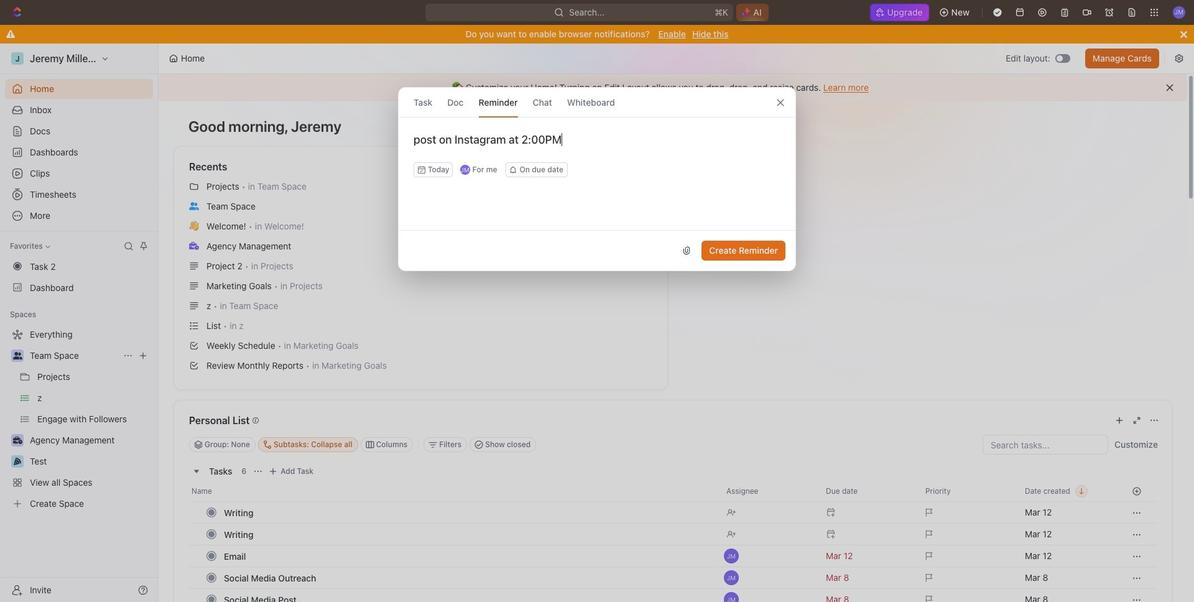 Task type: locate. For each thing, give the bounding box(es) containing it.
1 horizontal spatial user group image
[[189, 202, 199, 210]]

Reminder na﻿me or type '/' for commands text field
[[399, 133, 796, 162]]

0 horizontal spatial user group image
[[13, 352, 22, 360]]

alert
[[159, 74, 1188, 101]]

business time image
[[189, 242, 199, 250]]

user group image inside sidebar navigation
[[13, 352, 22, 360]]

0 vertical spatial user group image
[[189, 202, 199, 210]]

user group image
[[189, 202, 199, 210], [13, 352, 22, 360]]

dialog
[[398, 87, 796, 271]]

1 vertical spatial user group image
[[13, 352, 22, 360]]



Task type: vqa. For each thing, say whether or not it's contained in the screenshot.
Search... button
no



Task type: describe. For each thing, give the bounding box(es) containing it.
sidebar navigation
[[0, 44, 159, 602]]

Search tasks... text field
[[984, 436, 1108, 454]]



